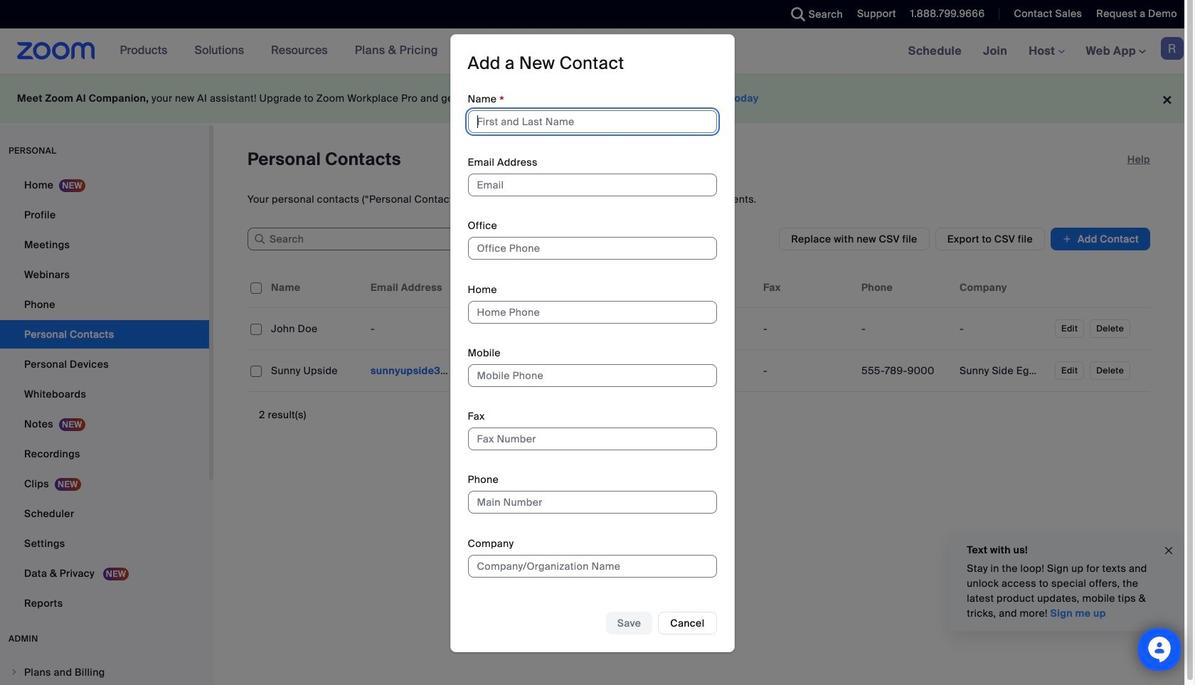 Task type: locate. For each thing, give the bounding box(es) containing it.
footer
[[0, 74, 1184, 123]]

Office Phone text field
[[468, 237, 717, 260]]

add image
[[1062, 232, 1072, 246]]

banner
[[0, 28, 1195, 75]]

meetings navigation
[[897, 28, 1195, 75]]

dialog
[[450, 34, 734, 652]]

personal menu menu
[[0, 171, 209, 619]]

application
[[248, 267, 1161, 403]]

cell
[[265, 314, 365, 343], [365, 314, 463, 343], [463, 314, 561, 343], [561, 314, 659, 343], [659, 314, 758, 343], [758, 314, 856, 343], [856, 314, 954, 343], [954, 314, 1052, 343], [265, 356, 365, 385], [365, 356, 463, 385], [463, 356, 561, 385], [561, 356, 659, 385], [659, 356, 758, 385], [758, 356, 856, 385], [856, 356, 954, 385], [954, 356, 1052, 385]]

Search Contacts Input text field
[[248, 228, 461, 250]]



Task type: describe. For each thing, give the bounding box(es) containing it.
First and Last Name text field
[[468, 110, 717, 133]]

Company/Organization Name text field
[[468, 555, 717, 577]]

Home Phone text field
[[468, 301, 717, 323]]

Fax Number text field
[[468, 428, 717, 450]]

Email text field
[[468, 174, 717, 196]]

product information navigation
[[109, 28, 449, 74]]

Main Number text field
[[468, 491, 717, 514]]

close image
[[1163, 542, 1174, 559]]

Mobile Phone text field
[[468, 364, 717, 387]]



Task type: vqa. For each thing, say whether or not it's contained in the screenshot.
menu item
no



